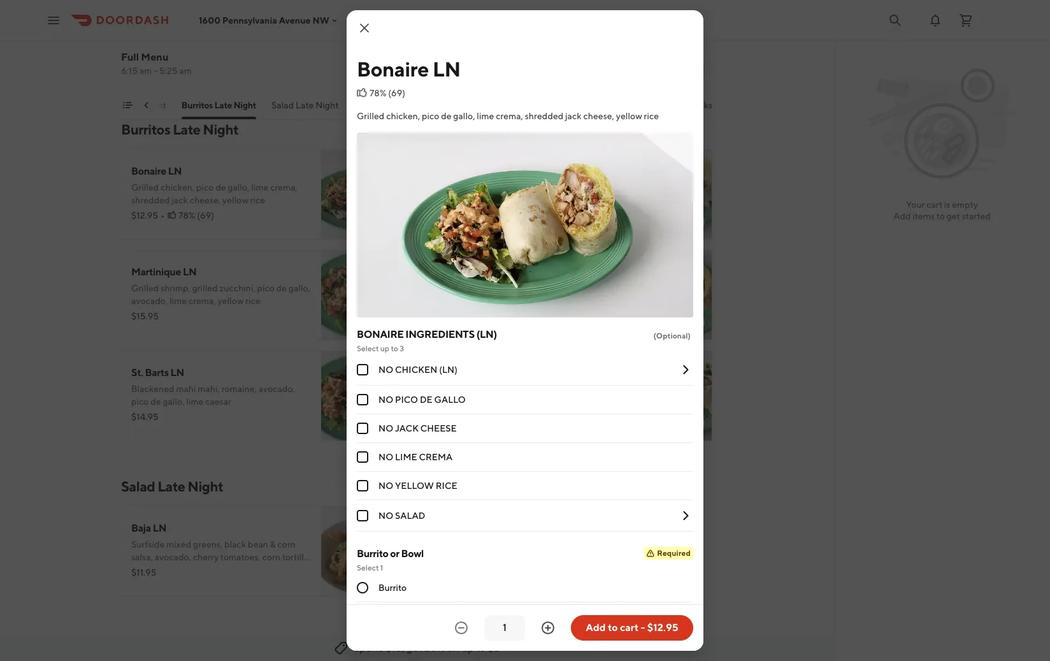 Task type: locate. For each thing, give the bounding box(es) containing it.
add button
[[371, 56, 404, 77], [371, 212, 404, 232], [672, 212, 705, 232], [371, 312, 404, 333], [672, 312, 705, 333], [371, 413, 404, 434], [371, 569, 404, 589]]

1 vertical spatial slow-
[[487, 182, 509, 193]]

1 vertical spatial burrito
[[379, 583, 407, 593]]

ln inside the bonaire ln grilled chicken, pico de gallo, lime crema, shredded jack cheese, yellow rice
[[168, 165, 182, 177]]

2 scrambled from the top
[[432, 384, 476, 394]]

0 vertical spatial burrito
[[357, 548, 389, 560]]

bonaire ln dialog
[[347, 10, 704, 661]]

roasted inside andros ln grilled steak, slow-roasted tomato, corn, cucumber yogurt, yellow rice
[[509, 182, 540, 193]]

6:15
[[121, 66, 138, 76]]

ln inside martinique ln grilled shrimp, grilled zucchini, pico de gallo, avocado, lime crema, yellow rice $15.95
[[183, 266, 197, 278]]

am down the "blue"
[[179, 66, 192, 76]]

0 vertical spatial $15.95
[[432, 210, 460, 221]]

1 vertical spatial shredded
[[131, 195, 170, 205]]

corn down &
[[263, 552, 281, 562]]

avocado,
[[131, 296, 168, 306], [259, 384, 295, 394], [155, 552, 191, 562]]

0 vertical spatial avocado,
[[131, 296, 168, 306]]

menu
[[141, 51, 169, 63]]

slow- inside andros ln grilled steak, slow-roasted tomato, corn, cucumber yogurt, yellow rice
[[487, 182, 509, 193]]

bowl
[[401, 548, 424, 560]]

$15.95 down the martinique
[[131, 311, 159, 321]]

0 horizontal spatial up
[[381, 344, 390, 353]]

salad late night down hatch
[[272, 100, 339, 110]]

quesadillas
[[354, 100, 402, 110], [121, 634, 193, 650]]

lime inside bonaire ln dialog
[[477, 111, 494, 121]]

$5
[[488, 642, 500, 654]]

• up the martinique
[[161, 210, 165, 221]]

78% down the bonaire ln grilled chicken, pico de gallo, lime crema, shredded jack cheese, yellow rice
[[179, 210, 195, 221]]

spinach, inside the malibu ln wild mushroom, slow-roasted tomates, grilled queso fresco, sauteed spinach, hatch chili ranch, blue corn tortillas
[[248, 40, 282, 50]]

•
[[161, 210, 165, 221], [462, 210, 466, 221], [462, 311, 466, 321]]

1 vertical spatial cart
[[620, 622, 639, 634]]

ln for maldives ln scrambled egg, sautéed spinach, roasted mushrooms, tomatillo salsa, queso fresco $10.95
[[474, 367, 488, 379]]

chili inside the malibu ln wild mushroom, slow-roasted tomates, grilled queso fresco, sauteed spinach, hatch chili ranch, blue corn tortillas
[[131, 52, 148, 62]]

corn,
[[575, 182, 595, 193]]

yellow inside bonaire ln dialog
[[616, 111, 643, 121]]

(ln) up 'gallo'
[[439, 365, 458, 375]]

grilled for bonaire ln
[[131, 182, 159, 193]]

maldives ln scrambled egg, sautéed spinach, roasted mushrooms, tomatillo salsa, queso fresco $10.95
[[432, 367, 597, 422]]

ln inside "maldives ln scrambled egg, sautéed spinach, roasted mushrooms, tomatillo salsa, queso fresco $10.95"
[[474, 367, 488, 379]]

-
[[154, 66, 157, 76], [200, 565, 204, 575], [641, 622, 646, 634]]

1 horizontal spatial cart
[[927, 200, 943, 210]]

select left 1
[[357, 563, 379, 573]]

grilled down wild
[[131, 40, 157, 50]]

0 vertical spatial shredded
[[525, 111, 564, 121]]

required
[[658, 548, 691, 558]]

0 vertical spatial jack
[[566, 111, 582, 121]]

black
[[225, 539, 246, 550]]

bacon,
[[501, 283, 528, 293]]

get right the $15, at bottom
[[407, 642, 422, 654]]

1 vertical spatial (69)
[[197, 210, 214, 221]]

1 vertical spatial scrambled
[[432, 384, 476, 394]]

no chicken (ln)
[[379, 365, 458, 375]]

2 vertical spatial -
[[641, 622, 646, 634]]

0 vertical spatial scrambled
[[432, 283, 476, 293]]

nw
[[313, 15, 330, 25]]

80% (21)
[[480, 210, 515, 221]]

avocado, right romaine,
[[259, 384, 295, 394]]

add for malibu ln
[[379, 61, 397, 71]]

salad up 'baja'
[[121, 478, 155, 495]]

tacos late night button
[[98, 99, 166, 119]]

78% (69) inside bonaire ln dialog
[[370, 88, 406, 98]]

malibu ln image
[[321, 0, 412, 84]]

caesar
[[205, 397, 231, 407]]

(69)
[[389, 88, 406, 98], [197, 210, 214, 221]]

78% up quesadillas late night button
[[370, 88, 387, 98]]

roasted up (21)
[[509, 182, 540, 193]]

$15.95 down cucumber
[[432, 210, 460, 221]]

no right the no yellow rice checkbox at the bottom
[[379, 481, 394, 491]]

bonaire inside dialog
[[357, 57, 429, 81]]

st. barts ln blackened mahi mahi, romaine, avocado, pico de gallo, lime caesar $14.95
[[131, 367, 295, 422]]

pico inside the bonaire ln grilled chicken, pico de gallo, lime crema, shredded jack cheese, yellow rice
[[196, 182, 214, 193]]

0 vertical spatial 78% (69)
[[370, 88, 406, 98]]

queso left fresco
[[545, 397, 569, 407]]

rice inside martinique ln grilled shrimp, grilled zucchini, pico de gallo, avocado, lime crema, yellow rice $15.95
[[246, 296, 261, 306]]

$12.95 inside add to cart - $12.95 button
[[648, 622, 679, 634]]

to
[[937, 211, 946, 221], [391, 344, 398, 353], [608, 622, 618, 634], [476, 642, 486, 654]]

chicken, inside bonaire ln dialog
[[387, 111, 420, 121]]

lime inside martinique ln grilled shrimp, grilled zucchini, pico de gallo, avocado, lime crema, yellow rice $15.95
[[170, 296, 187, 306]]

lime inside the bonaire ln grilled chicken, pico de gallo, lime crema, shredded jack cheese, yellow rice
[[251, 182, 269, 193]]

cart inside add to cart - $12.95 button
[[620, 622, 639, 634]]

started
[[963, 211, 991, 221]]

$15.95
[[432, 210, 460, 221], [131, 311, 159, 321]]

avocado, inside st. barts ln blackened mahi mahi, romaine, avocado, pico de gallo, lime caesar $14.95
[[259, 384, 295, 394]]

grilled inside mackinac ln scrambled eggs, bacon, grilled poblano pepper + red onion, hash brown, jack cheese, yellow rice
[[530, 283, 556, 293]]

burritos late night down the tortillas
[[182, 100, 256, 110]]

$12.95 • up the martinique
[[131, 210, 165, 221]]

0 vertical spatial (69)
[[389, 88, 406, 98]]

0 horizontal spatial (ln)
[[439, 365, 458, 375]]

salsa, up the strips, at the bottom of page
[[131, 552, 153, 562]]

1 vertical spatial quesadillas
[[121, 634, 193, 650]]

select for bonaire ingredients (ln)
[[357, 344, 379, 353]]

burrito for burrito
[[379, 583, 407, 593]]

5 no from the top
[[379, 481, 394, 491]]

no left pico
[[379, 395, 394, 405]]

yellow
[[395, 481, 434, 491]]

select down bonaire
[[357, 344, 379, 353]]

am right 6:15
[[140, 66, 152, 76]]

1 horizontal spatial get
[[947, 211, 961, 221]]

roasted up sauteed
[[222, 27, 252, 37]]

3 no from the top
[[379, 423, 394, 434]]

avocado, inside martinique ln grilled shrimp, grilled zucchini, pico de gallo, avocado, lime crema, yellow rice $15.95
[[131, 296, 168, 306]]

to inside bonaire ingredients (ln) select up to 3
[[391, 344, 398, 353]]

scrambled up the pepper
[[432, 283, 476, 293]]

no right no chicken (ln) checkbox
[[379, 365, 394, 375]]

burritos down the "blue"
[[182, 100, 213, 110]]

shredded inside bonaire ln dialog
[[525, 111, 564, 121]]

blackened
[[131, 384, 174, 394]]

NO PICO DE GALLO checkbox
[[357, 394, 369, 406]]

ln for andros ln grilled steak, slow-roasted tomato, corn, cucumber yogurt, yellow rice
[[467, 165, 480, 177]]

1 vertical spatial bonaire
[[131, 165, 166, 177]]

1 horizontal spatial crema,
[[270, 182, 298, 193]]

up down bonaire
[[381, 344, 390, 353]]

salad down hatch
[[272, 100, 294, 110]]

grilled for andros ln
[[432, 182, 460, 193]]

mackinac ln scrambled eggs, bacon, grilled poblano pepper + red onion, hash brown, jack cheese, yellow rice
[[432, 266, 612, 319]]

0 vertical spatial $12.95 •
[[131, 210, 165, 221]]

1600
[[199, 15, 221, 25]]

1 vertical spatial chicken,
[[161, 182, 195, 193]]

0 horizontal spatial salad
[[121, 478, 155, 495]]

0 horizontal spatial 78%
[[179, 210, 195, 221]]

st.
[[131, 367, 143, 379]]

blue
[[177, 52, 195, 62]]

mackinac ln image
[[622, 250, 713, 341]]

• for mackinac
[[462, 311, 466, 321]]

romaine,
[[222, 384, 257, 394]]

scrambled inside "maldives ln scrambled egg, sautéed spinach, roasted mushrooms, tomatillo salsa, queso fresco $10.95"
[[432, 384, 476, 394]]

0 horizontal spatial chicken,
[[161, 182, 195, 193]]

ln for malibu ln wild mushroom, slow-roasted tomates, grilled queso fresco, sauteed spinach, hatch chili ranch, blue corn tortillas
[[164, 10, 178, 22]]

de inside martinique ln grilled shrimp, grilled zucchini, pico de gallo, avocado, lime crema, yellow rice $15.95
[[277, 283, 287, 293]]

rice inside bonaire ln dialog
[[644, 111, 659, 121]]

cart
[[927, 200, 943, 210], [620, 622, 639, 634]]

lime inside st. barts ln blackened mahi mahi, romaine, avocado, pico de gallo, lime caesar $14.95
[[186, 397, 204, 407]]

no yellow rice
[[379, 481, 458, 491]]

NO YELLOW RICE checkbox
[[357, 480, 369, 492]]

rice
[[436, 481, 458, 491]]

1 vertical spatial avocado,
[[259, 384, 295, 394]]

1 vertical spatial spinach,
[[531, 384, 565, 394]]

burritos late night down scroll menu navigation left icon
[[121, 121, 239, 138]]

ln inside dialog
[[433, 57, 461, 81]]

(ln)
[[477, 328, 497, 341], [439, 365, 458, 375]]

ln inside st. barts ln blackened mahi mahi, romaine, avocado, pico de gallo, lime caesar $14.95
[[171, 367, 184, 379]]

0 vertical spatial 78%
[[370, 88, 387, 98]]

roasted inside the malibu ln wild mushroom, slow-roasted tomates, grilled queso fresco, sauteed spinach, hatch chili ranch, blue corn tortillas
[[222, 27, 252, 37]]

slow- down 1600 at the left top of the page
[[200, 27, 222, 37]]

(69) inside bonaire ln dialog
[[389, 88, 406, 98]]

0 vertical spatial spinach,
[[248, 40, 282, 50]]

bonaire
[[357, 57, 429, 81], [131, 165, 166, 177]]

pico
[[422, 111, 440, 121], [196, 182, 214, 193], [257, 283, 275, 293], [131, 397, 149, 407]]

de inside st. barts ln blackened mahi mahi, romaine, avocado, pico de gallo, lime caesar $14.95
[[151, 397, 161, 407]]

up right the off
[[462, 642, 474, 654]]

0 horizontal spatial cart
[[620, 622, 639, 634]]

1 horizontal spatial bonaire
[[357, 57, 429, 81]]

yellow inside mackinac ln scrambled eggs, bacon, grilled poblano pepper + red onion, hash brown, jack cheese, yellow rice
[[432, 309, 459, 319]]

78% (69) down the bonaire ln grilled chicken, pico de gallo, lime crema, shredded jack cheese, yellow rice
[[179, 210, 214, 221]]

0 vertical spatial chili
[[131, 52, 148, 62]]

0 vertical spatial roasted
[[222, 27, 252, 37]]

4 no from the top
[[379, 452, 394, 462]]

(69) up quesadillas late night button
[[389, 88, 406, 98]]

bonaire inside the bonaire ln grilled chicken, pico de gallo, lime crema, shredded jack cheese, yellow rice
[[131, 165, 166, 177]]

• down cucumber
[[462, 210, 466, 221]]

roasted
[[222, 27, 252, 37], [509, 182, 540, 193], [566, 384, 597, 394]]

add button for martinique ln
[[371, 312, 404, 333]]

1 horizontal spatial roasted
[[509, 182, 540, 193]]

0 horizontal spatial spinach,
[[248, 40, 282, 50]]

6 no from the top
[[379, 511, 394, 521]]

1 horizontal spatial chili
[[157, 565, 174, 575]]

2 vertical spatial corn
[[263, 552, 281, 562]]

burrito
[[357, 548, 389, 560], [379, 583, 407, 593]]

no for no salad
[[379, 511, 394, 521]]

grilled
[[357, 111, 385, 121], [131, 182, 159, 193], [432, 182, 460, 193], [131, 283, 159, 293]]

1 horizontal spatial shredded
[[525, 111, 564, 121]]

slow- up "yogurt,"
[[487, 182, 509, 193]]

3
[[400, 344, 404, 353]]

corn down fresco,
[[196, 52, 215, 62]]

salad late night
[[272, 100, 339, 110], [121, 478, 223, 495]]

1 vertical spatial burritos late night
[[121, 121, 239, 138]]

0 vertical spatial (ln)
[[477, 328, 497, 341]]

poblano
[[557, 283, 591, 293]]

queso down mushroom,
[[159, 40, 183, 50]]

2 vertical spatial roasted
[[566, 384, 597, 394]]

yellow inside martinique ln grilled shrimp, grilled zucchini, pico de gallo, avocado, lime crema, yellow rice $15.95
[[218, 296, 244, 306]]

0 horizontal spatial salsa,
[[131, 552, 153, 562]]

avocado, down shrimp,
[[131, 296, 168, 306]]

grilled for martinique ln
[[131, 283, 159, 293]]

add button for malibu ln
[[371, 56, 404, 77]]

1 vertical spatial chili
[[157, 565, 174, 575]]

0 horizontal spatial shredded
[[131, 195, 170, 205]]

(ln) down the 88%
[[477, 328, 497, 341]]

slow- for malibu ln
[[200, 27, 222, 37]]

spend
[[354, 642, 384, 654]]

ln inside mackinac ln scrambled eggs, bacon, grilled poblano pepper + red onion, hash brown, jack cheese, yellow rice
[[477, 266, 491, 278]]

1 vertical spatial queso
[[545, 397, 569, 407]]

$12.95 •
[[131, 210, 165, 221], [432, 311, 466, 321]]

spinach, right sautéed
[[531, 384, 565, 394]]

1 horizontal spatial 78%
[[370, 88, 387, 98]]

ln for mackinac ln scrambled eggs, bacon, grilled poblano pepper + red onion, hash brown, jack cheese, yellow rice
[[477, 266, 491, 278]]

0 vertical spatial cart
[[927, 200, 943, 210]]

1 no from the top
[[379, 365, 394, 375]]

no left lime
[[379, 452, 394, 462]]

scrambled inside mackinac ln scrambled eggs, bacon, grilled poblano pepper + red onion, hash brown, jack cheese, yellow rice
[[432, 283, 476, 293]]

gallo,
[[454, 111, 475, 121], [228, 182, 250, 193], [289, 283, 311, 293], [163, 397, 185, 407]]

1 horizontal spatial quesadillas late night
[[354, 100, 447, 110]]

1 vertical spatial roasted
[[509, 182, 540, 193]]

1 horizontal spatial (ln)
[[477, 328, 497, 341]]

1 horizontal spatial -
[[200, 565, 204, 575]]

chili up 6:15
[[131, 52, 148, 62]]

de
[[441, 111, 452, 121], [216, 182, 226, 193], [277, 283, 287, 293], [151, 397, 161, 407]]

• down the +
[[462, 311, 466, 321]]

0 vertical spatial salad late night
[[272, 100, 339, 110]]

0 vertical spatial salad
[[272, 100, 294, 110]]

$15.95 inside martinique ln grilled shrimp, grilled zucchini, pico de gallo, avocado, lime crema, yellow rice $15.95
[[131, 311, 159, 321]]

0 vertical spatial slow-
[[200, 27, 222, 37]]

0 vertical spatial burritos
[[182, 100, 213, 110]]

1 horizontal spatial am
[[179, 66, 192, 76]]

- inside baja ln surfside mixed greens, black bean & corn salsa, avocado, cherry tomatoes, corn tortilla strips, chili ranch - no protein included
[[200, 565, 204, 575]]

burrito inside burrito or bowl select 1
[[357, 548, 389, 560]]

ingredients
[[406, 328, 475, 341]]

78% (69) up quesadillas late night button
[[370, 88, 406, 98]]

1 vertical spatial jack
[[172, 195, 188, 205]]

mushroom,
[[153, 27, 198, 37]]

quesadillas late night
[[354, 100, 447, 110], [121, 634, 262, 650]]

ln
[[164, 10, 178, 22], [433, 57, 461, 81], [168, 165, 182, 177], [467, 165, 480, 177], [183, 266, 197, 278], [477, 266, 491, 278], [171, 367, 184, 379], [474, 367, 488, 379], [153, 522, 166, 534]]

grilled inside bonaire ln dialog
[[357, 111, 385, 121]]

0 horizontal spatial burritos
[[121, 121, 170, 138]]

maldives ln image
[[622, 351, 713, 441]]

0 horizontal spatial $15.95
[[131, 311, 159, 321]]

andros ln image
[[622, 149, 713, 240]]

grilled up brown, at the right of page
[[530, 283, 556, 293]]

1 horizontal spatial $12.95 •
[[432, 311, 466, 321]]

$12.95
[[131, 55, 158, 65], [131, 210, 158, 221], [432, 311, 459, 321], [648, 622, 679, 634]]

included
[[249, 565, 285, 575]]

chicken, inside the bonaire ln grilled chicken, pico de gallo, lime crema, shredded jack cheese, yellow rice
[[161, 182, 195, 193]]

get down the is at the top of page
[[947, 211, 961, 221]]

1 vertical spatial burritos
[[121, 121, 170, 138]]

1 select from the top
[[357, 344, 379, 353]]

pico inside st. barts ln blackened mahi mahi, romaine, avocado, pico de gallo, lime caesar $14.95
[[131, 397, 149, 407]]

corn right &
[[278, 539, 296, 550]]

1 scrambled from the top
[[432, 283, 476, 293]]

grilled chicken, pico de gallo, lime crema, shredded jack cheese, yellow rice
[[357, 111, 659, 121]]

grilled inside the malibu ln wild mushroom, slow-roasted tomates, grilled queso fresco, sauteed spinach, hatch chili ranch, blue corn tortillas
[[131, 40, 157, 50]]

scrambled for maldives
[[432, 384, 476, 394]]

no right the no salad option
[[379, 511, 394, 521]]

1 horizontal spatial chicken,
[[387, 111, 420, 121]]

0 horizontal spatial get
[[407, 642, 422, 654]]

1 am from the left
[[140, 66, 152, 76]]

salsa, inside baja ln surfside mixed greens, black bean & corn salsa, avocado, cherry tomatoes, corn tortilla strips, chili ranch - no protein included
[[131, 552, 153, 562]]

malibu
[[131, 10, 163, 22]]

2 horizontal spatial crema,
[[496, 111, 524, 121]]

grilled inside the bonaire ln grilled chicken, pico de gallo, lime crema, shredded jack cheese, yellow rice
[[131, 182, 159, 193]]

roasted inside "maldives ln scrambled egg, sautéed spinach, roasted mushrooms, tomatillo salsa, queso fresco $10.95"
[[566, 384, 597, 394]]

no for no yellow rice
[[379, 481, 394, 491]]

scrambled up 'gallo'
[[432, 384, 476, 394]]

0 items, open order cart image
[[959, 12, 974, 28]]

ln inside the malibu ln wild mushroom, slow-roasted tomates, grilled queso fresco, sauteed spinach, hatch chili ranch, blue corn tortillas
[[164, 10, 178, 22]]

no pico de gallo
[[379, 395, 466, 405]]

night inside tacos late night button
[[143, 100, 166, 110]]

add inside bonaire ln dialog
[[586, 622, 606, 634]]

0 horizontal spatial roasted
[[222, 27, 252, 37]]

spinach, down tomates,
[[248, 40, 282, 50]]

salsa, inside "maldives ln scrambled egg, sautéed spinach, roasted mushrooms, tomatillo salsa, queso fresco $10.95"
[[521, 397, 543, 407]]

chicken,
[[387, 111, 420, 121], [161, 182, 195, 193]]

slow- inside the malibu ln wild mushroom, slow-roasted tomates, grilled queso fresco, sauteed spinach, hatch chili ranch, blue corn tortillas
[[200, 27, 222, 37]]

avocado, down mixed
[[155, 552, 191, 562]]

no left 'jack'
[[379, 423, 394, 434]]

select inside bonaire ingredients (ln) select up to 3
[[357, 344, 379, 353]]

rice
[[644, 111, 659, 121], [250, 195, 266, 205], [534, 195, 549, 205], [246, 296, 261, 306], [460, 309, 475, 319]]

no lime crema
[[379, 452, 453, 462]]

1 vertical spatial cheese,
[[190, 195, 221, 205]]

(ln) inside bonaire ingredients (ln) select up to 3
[[477, 328, 497, 341]]

full menu 6:15 am - 5:25 am
[[121, 51, 192, 76]]

1 vertical spatial $15.95
[[131, 311, 159, 321]]

off
[[447, 642, 460, 654]]

cherry
[[193, 552, 219, 562]]

gallo, inside st. barts ln blackened mahi mahi, romaine, avocado, pico de gallo, lime caesar $14.95
[[163, 397, 185, 407]]

tortillas
[[216, 52, 247, 62]]

1 horizontal spatial slow-
[[487, 182, 509, 193]]

- inside add to cart - $12.95 button
[[641, 622, 646, 634]]

2 vertical spatial jack
[[563, 296, 579, 306]]

0 horizontal spatial salad late night
[[121, 478, 223, 495]]

0 vertical spatial get
[[947, 211, 961, 221]]

• for bonaire
[[161, 210, 165, 221]]

chicken
[[395, 365, 438, 375]]

0 horizontal spatial quesadillas late night
[[121, 634, 262, 650]]

shredded
[[525, 111, 564, 121], [131, 195, 170, 205]]

ln inside andros ln grilled steak, slow-roasted tomato, corn, cucumber yogurt, yellow rice
[[467, 165, 480, 177]]

chili left ranch
[[157, 565, 174, 575]]

- inside full menu 6:15 am - 5:25 am
[[154, 66, 157, 76]]

1 horizontal spatial spinach,
[[531, 384, 565, 394]]

gallo, inside bonaire ln dialog
[[454, 111, 475, 121]]

select inside burrito or bowl select 1
[[357, 563, 379, 573]]

1 horizontal spatial 78% (69)
[[370, 88, 406, 98]]

0 vertical spatial select
[[357, 344, 379, 353]]

0 vertical spatial up
[[381, 344, 390, 353]]

0 horizontal spatial queso
[[159, 40, 183, 50]]

2 horizontal spatial grilled
[[530, 283, 556, 293]]

5:25
[[159, 66, 178, 76]]

1 horizontal spatial grilled
[[192, 283, 218, 293]]

roasted up fresco
[[566, 384, 597, 394]]

0 vertical spatial corn
[[196, 52, 215, 62]]

jack inside mackinac ln scrambled eggs, bacon, grilled poblano pepper + red onion, hash brown, jack cheese, yellow rice
[[563, 296, 579, 306]]

up inside bonaire ingredients (ln) select up to 3
[[381, 344, 390, 353]]

crema, inside the bonaire ln grilled chicken, pico de gallo, lime crema, shredded jack cheese, yellow rice
[[270, 182, 298, 193]]

1 vertical spatial crema,
[[270, 182, 298, 193]]

2 select from the top
[[357, 563, 379, 573]]

1 horizontal spatial up
[[462, 642, 474, 654]]

burrito down 1
[[379, 583, 407, 593]]

pepper
[[432, 296, 462, 306]]

$12.95 • down the pepper
[[432, 311, 466, 321]]

salad late night up 'baja'
[[121, 478, 223, 495]]

cheese, inside the bonaire ln grilled chicken, pico de gallo, lime crema, shredded jack cheese, yellow rice
[[190, 195, 221, 205]]

mahi,
[[198, 384, 220, 394]]

no
[[379, 365, 394, 375], [379, 395, 394, 405], [379, 423, 394, 434], [379, 452, 394, 462], [379, 481, 394, 491], [379, 511, 394, 521]]

1 vertical spatial salad
[[121, 478, 155, 495]]

2 horizontal spatial roasted
[[566, 384, 597, 394]]

grilled inside andros ln grilled steak, slow-roasted tomato, corn, cucumber yogurt, yellow rice
[[432, 182, 460, 193]]

burrito up 1
[[357, 548, 389, 560]]

0 horizontal spatial crema,
[[189, 296, 216, 306]]

grilled right shrimp,
[[192, 283, 218, 293]]

close bonaire ln image
[[357, 20, 372, 36]]

0 horizontal spatial slow-
[[200, 27, 222, 37]]

NO SALAD checkbox
[[357, 510, 369, 522]]

roasted for malibu ln
[[222, 27, 252, 37]]

ln for martinique ln grilled shrimp, grilled zucchini, pico de gallo, avocado, lime crema, yellow rice $15.95
[[183, 266, 197, 278]]

to inside the your cart is empty add items to get started
[[937, 211, 946, 221]]

tomatillo
[[483, 397, 520, 407]]

add for bonaire ln
[[379, 217, 397, 227]]

de inside the bonaire ln grilled chicken, pico de gallo, lime crema, shredded jack cheese, yellow rice
[[216, 182, 226, 193]]

mackinac
[[432, 266, 476, 278]]

1 vertical spatial 78% (69)
[[179, 210, 214, 221]]

2 no from the top
[[379, 395, 394, 405]]

ln inside baja ln surfside mixed greens, black bean & corn salsa, avocado, cherry tomatoes, corn tortilla strips, chili ranch - no protein included
[[153, 522, 166, 534]]

roasted for andros ln
[[509, 182, 540, 193]]

0 vertical spatial -
[[154, 66, 157, 76]]

salsa, down sautéed
[[521, 397, 543, 407]]

grilled inside martinique ln grilled shrimp, grilled zucchini, pico de gallo, avocado, lime crema, yellow rice $15.95
[[131, 283, 159, 293]]

1 vertical spatial salsa,
[[131, 552, 153, 562]]

grilled
[[131, 40, 157, 50], [192, 283, 218, 293], [530, 283, 556, 293]]

(69) down the bonaire ln grilled chicken, pico de gallo, lime crema, shredded jack cheese, yellow rice
[[197, 210, 214, 221]]

0 vertical spatial chicken,
[[387, 111, 420, 121]]

queso inside "maldives ln scrambled egg, sautéed spinach, roasted mushrooms, tomatillo salsa, queso fresco $10.95"
[[545, 397, 569, 407]]

burritos down scroll menu navigation left icon
[[121, 121, 170, 138]]



Task type: vqa. For each thing, say whether or not it's contained in the screenshot.
monica to the bottom
no



Task type: describe. For each thing, give the bounding box(es) containing it.
quesadillas inside button
[[354, 100, 402, 110]]

get inside the your cart is empty add items to get started
[[947, 211, 961, 221]]

1 vertical spatial up
[[462, 642, 474, 654]]

(21)
[[500, 210, 515, 221]]

scroll menu navigation left image
[[142, 100, 152, 110]]

+
[[463, 296, 468, 306]]

1 vertical spatial 78%
[[179, 210, 195, 221]]

red
[[470, 296, 483, 306]]

salad inside button
[[272, 100, 294, 110]]

&
[[270, 539, 276, 550]]

rice inside the bonaire ln grilled chicken, pico de gallo, lime crema, shredded jack cheese, yellow rice
[[250, 195, 266, 205]]

(ln) for ingredients
[[477, 328, 497, 341]]

cheese
[[421, 423, 457, 434]]

tomato,
[[542, 182, 573, 193]]

sautéed
[[497, 384, 529, 394]]

bonaire ingredients (ln) group
[[357, 328, 694, 532]]

bonaire ingredients (ln) select up to 3
[[357, 328, 497, 353]]

items
[[913, 211, 935, 221]]

wild
[[131, 27, 151, 37]]

bonaire ln grilled chicken, pico de gallo, lime crema, shredded jack cheese, yellow rice
[[131, 165, 298, 205]]

no salad
[[379, 511, 426, 521]]

0 horizontal spatial 78% (69)
[[179, 210, 214, 221]]

NO JACK CHEESE checkbox
[[357, 423, 369, 434]]

no for no pico de gallo
[[379, 395, 394, 405]]

$10.95
[[432, 412, 461, 422]]

add button for baja ln
[[371, 569, 404, 589]]

notification bell image
[[928, 12, 944, 28]]

select for burrito or bowl
[[357, 563, 379, 573]]

$15.95 •
[[432, 210, 466, 221]]

add for martinique ln
[[379, 318, 397, 328]]

cheese, inside bonaire ln dialog
[[584, 111, 615, 121]]

0 vertical spatial burritos late night
[[182, 100, 256, 110]]

$12.95 • for bonaire
[[131, 210, 165, 221]]

baja ln surfside mixed greens, black bean & corn salsa, avocado, cherry tomatoes, corn tortilla strips, chili ranch - no protein included
[[131, 522, 309, 575]]

de inside bonaire ln dialog
[[441, 111, 452, 121]]

is
[[945, 200, 951, 210]]

0 horizontal spatial (69)
[[197, 210, 214, 221]]

corn inside the malibu ln wild mushroom, slow-roasted tomates, grilled queso fresco, sauteed spinach, hatch chili ranch, blue corn tortillas
[[196, 52, 215, 62]]

brown,
[[533, 296, 561, 306]]

88%
[[480, 311, 497, 321]]

(ln) for chicken
[[439, 365, 458, 375]]

night inside salad late night button
[[316, 100, 339, 110]]

fresco
[[571, 397, 596, 407]]

avenue
[[279, 15, 311, 25]]

st. barts ln image
[[321, 351, 412, 441]]

bonaire ln
[[357, 57, 461, 81]]

pico
[[395, 395, 418, 405]]

1 vertical spatial salad late night
[[121, 478, 223, 495]]

1 vertical spatial corn
[[278, 539, 296, 550]]

add for st. barts ln
[[379, 418, 397, 429]]

1
[[381, 563, 384, 573]]

shredded inside the bonaire ln grilled chicken, pico de gallo, lime crema, shredded jack cheese, yellow rice
[[131, 195, 170, 205]]

queso inside the malibu ln wild mushroom, slow-roasted tomates, grilled queso fresco, sauteed spinach, hatch chili ranch, blue corn tortillas
[[159, 40, 183, 50]]

$14.95
[[131, 412, 159, 422]]

crema
[[419, 452, 453, 462]]

80%
[[480, 210, 499, 221]]

tacos late night
[[98, 100, 166, 110]]

open menu image
[[46, 12, 61, 28]]

$11.95
[[131, 568, 157, 578]]

burrito for burrito or bowl select 1
[[357, 548, 389, 560]]

pennsylvania
[[223, 15, 277, 25]]

fresco,
[[185, 40, 212, 50]]

martinique ln image
[[321, 250, 412, 341]]

cucumber
[[432, 195, 473, 205]]

crema, inside bonaire ln dialog
[[496, 111, 524, 121]]

strips,
[[131, 565, 155, 575]]

add for baja ln
[[379, 574, 397, 584]]

bean
[[248, 539, 268, 550]]

your
[[907, 200, 925, 210]]

$15,
[[386, 642, 405, 654]]

zucchini,
[[220, 283, 256, 293]]

1600 pennsylvania avenue nw button
[[199, 15, 340, 25]]

NO CHICKEN (LN) checkbox
[[357, 364, 369, 376]]

1 horizontal spatial $15.95
[[432, 210, 460, 221]]

greens,
[[193, 539, 223, 550]]

grilled inside martinique ln grilled shrimp, grilled zucchini, pico de gallo, avocado, lime crema, yellow rice $15.95
[[192, 283, 218, 293]]

avocado, inside baja ln surfside mixed greens, black bean & corn salsa, avocado, cherry tomatoes, corn tortilla strips, chili ranch - no protein included
[[155, 552, 191, 562]]

quesadillas late night button
[[354, 99, 447, 119]]

ln for bonaire ln grilled chicken, pico de gallo, lime crema, shredded jack cheese, yellow rice
[[168, 165, 182, 177]]

increase quantity by 1 image
[[541, 620, 556, 636]]

andros
[[432, 165, 465, 177]]

yogurt,
[[475, 195, 504, 205]]

add for andros ln
[[680, 217, 698, 227]]

no
[[206, 565, 216, 575]]

2 am from the left
[[179, 66, 192, 76]]

cart inside the your cart is empty add items to get started
[[927, 200, 943, 210]]

(17)
[[499, 311, 513, 321]]

rice inside mackinac ln scrambled eggs, bacon, grilled poblano pepper + red onion, hash brown, jack cheese, yellow rice
[[460, 309, 475, 319]]

add to cart - $12.95 button
[[571, 615, 694, 641]]

no for no lime crema
[[379, 452, 394, 462]]

add button for mackinac ln
[[672, 312, 705, 333]]

lime
[[395, 452, 417, 462]]

martinique ln grilled shrimp, grilled zucchini, pico de gallo, avocado, lime crema, yellow rice $15.95
[[131, 266, 311, 321]]

add button for bonaire ln
[[371, 212, 404, 232]]

ranch,
[[150, 52, 175, 62]]

maldives
[[432, 367, 473, 379]]

jack inside bonaire ln dialog
[[566, 111, 582, 121]]

malibu ln wild mushroom, slow-roasted tomates, grilled queso fresco, sauteed spinach, hatch chili ranch, blue corn tortillas
[[131, 10, 306, 62]]

88% (17)
[[480, 311, 513, 321]]

gallo
[[435, 395, 466, 405]]

1600 pennsylvania avenue nw
[[199, 15, 330, 25]]

scrambled for mackinac
[[432, 283, 476, 293]]

salsa, for baja ln
[[131, 552, 153, 562]]

no for no jack cheese
[[379, 423, 394, 434]]

andros ln grilled steak, slow-roasted tomato, corn, cucumber yogurt, yellow rice
[[432, 165, 595, 205]]

20%
[[424, 642, 445, 654]]

baja ln image
[[321, 506, 412, 597]]

salsa, for maldives ln
[[521, 397, 543, 407]]

1 horizontal spatial salad late night
[[272, 100, 339, 110]]

tomates,
[[254, 27, 289, 37]]

pico inside bonaire ln dialog
[[422, 111, 440, 121]]

mahi
[[176, 384, 196, 394]]

bonaire
[[357, 328, 404, 341]]

1 vertical spatial get
[[407, 642, 422, 654]]

drinks button
[[687, 99, 713, 119]]

add for mackinac ln
[[680, 318, 698, 328]]

tacos
[[98, 100, 122, 110]]

jack inside the bonaire ln grilled chicken, pico de gallo, lime crema, shredded jack cheese, yellow rice
[[172, 195, 188, 205]]

spinach, inside "maldives ln scrambled egg, sautéed spinach, roasted mushrooms, tomatillo salsa, queso fresco $10.95"
[[531, 384, 565, 394]]

gallo, inside the bonaire ln grilled chicken, pico de gallo, lime crema, shredded jack cheese, yellow rice
[[228, 182, 250, 193]]

add button for st. barts ln
[[371, 413, 404, 434]]

hash
[[512, 296, 531, 306]]

chili inside baja ln surfside mixed greens, black bean & corn salsa, avocado, cherry tomatoes, corn tortilla strips, chili ranch - no protein included
[[157, 565, 174, 575]]

NO LIME CREMA checkbox
[[357, 451, 369, 463]]

1 horizontal spatial burritos
[[182, 100, 213, 110]]

no jack cheese
[[379, 423, 457, 434]]

bonaire ln image
[[321, 149, 412, 240]]

gallo, inside martinique ln grilled shrimp, grilled zucchini, pico de gallo, avocado, lime crema, yellow rice $15.95
[[289, 283, 311, 293]]

78% inside bonaire ln dialog
[[370, 88, 387, 98]]

$12.95 • for mackinac
[[432, 311, 466, 321]]

add inside the your cart is empty add items to get started
[[894, 211, 912, 221]]

yellow inside the bonaire ln grilled chicken, pico de gallo, lime crema, shredded jack cheese, yellow rice
[[223, 195, 249, 205]]

ln for baja ln surfside mixed greens, black bean & corn salsa, avocado, cherry tomatoes, corn tortilla strips, chili ranch - no protein included
[[153, 522, 166, 534]]

egg,
[[478, 384, 495, 394]]

salad late night button
[[272, 99, 339, 119]]

surfside
[[131, 539, 165, 550]]

Current quantity is 1 number field
[[492, 621, 518, 635]]

decrease quantity by 1 image
[[454, 620, 469, 636]]

sauteed
[[214, 40, 246, 50]]

empty
[[953, 200, 979, 210]]

salad
[[395, 511, 426, 521]]

0 horizontal spatial quesadillas
[[121, 634, 193, 650]]

yellow inside andros ln grilled steak, slow-roasted tomato, corn, cucumber yogurt, yellow rice
[[506, 195, 532, 205]]

burrito or bowl group
[[357, 547, 694, 660]]

full
[[121, 51, 139, 63]]

bonaire for bonaire ln grilled chicken, pico de gallo, lime crema, shredded jack cheese, yellow rice
[[131, 165, 166, 177]]

no for no chicken (ln)
[[379, 365, 394, 375]]

ln for bonaire ln
[[433, 57, 461, 81]]

night inside quesadillas late night button
[[423, 100, 447, 110]]

de
[[420, 395, 433, 405]]

Burrito radio
[[357, 582, 369, 594]]

(optional)
[[654, 331, 691, 341]]

mushrooms,
[[432, 397, 482, 407]]

to inside add to cart - $12.95 button
[[608, 622, 618, 634]]

crema, inside martinique ln grilled shrimp, grilled zucchini, pico de gallo, avocado, lime crema, yellow rice $15.95
[[189, 296, 216, 306]]

jack
[[395, 423, 419, 434]]

cheese, inside mackinac ln scrambled eggs, bacon, grilled poblano pepper + red onion, hash brown, jack cheese, yellow rice
[[581, 296, 612, 306]]

bonaire for bonaire ln
[[357, 57, 429, 81]]

your cart is empty add items to get started
[[894, 200, 991, 221]]

burrito or bowl select 1
[[357, 548, 424, 573]]

• for andros
[[462, 210, 466, 221]]

slow- for andros ln
[[487, 182, 509, 193]]

barts
[[145, 367, 169, 379]]

pico inside martinique ln grilled shrimp, grilled zucchini, pico de gallo, avocado, lime crema, yellow rice $15.95
[[257, 283, 275, 293]]

rice inside andros ln grilled steak, slow-roasted tomato, corn, cucumber yogurt, yellow rice
[[534, 195, 549, 205]]

add button for andros ln
[[672, 212, 705, 232]]



